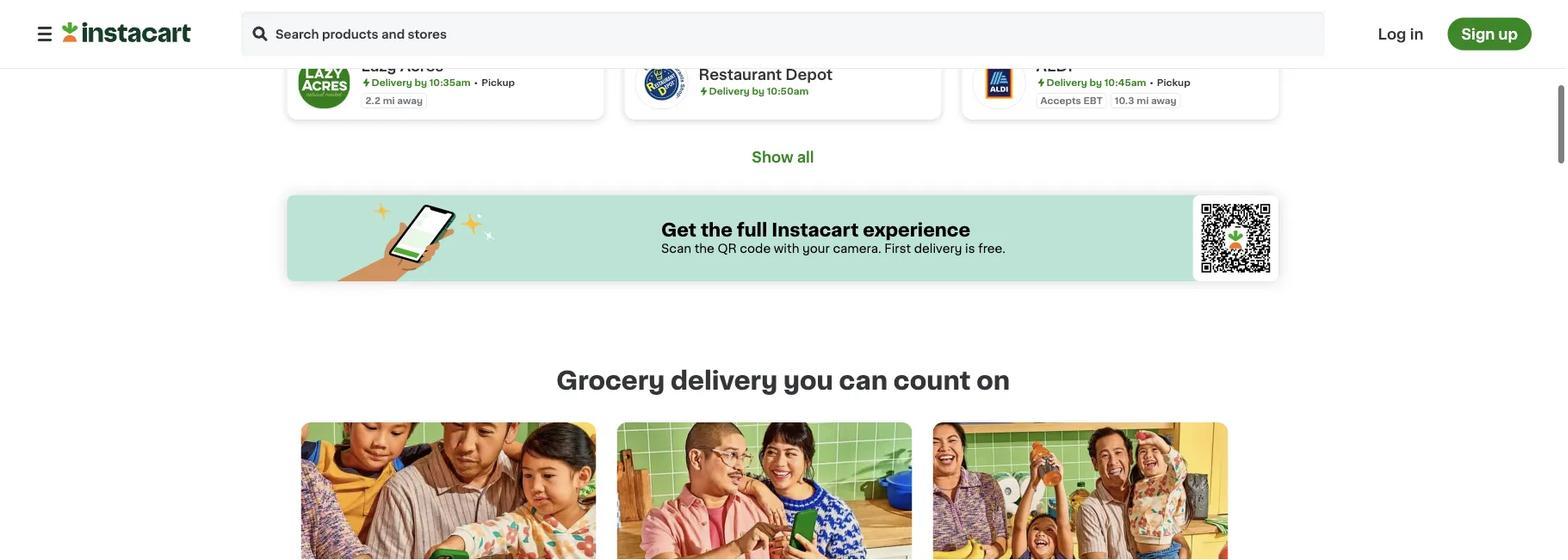 Task type: locate. For each thing, give the bounding box(es) containing it.
delivery
[[914, 243, 962, 255], [671, 369, 778, 393]]

1 mi from the left
[[383, 96, 395, 105]]

lazy
[[361, 59, 396, 74]]

0 horizontal spatial delivery
[[372, 78, 412, 87]]

grocery delivery you can count on
[[556, 369, 1010, 393]]

1 vertical spatial delivery
[[671, 369, 778, 393]]

delivery up "accepts ebt"
[[1046, 78, 1087, 87]]

get
[[661, 221, 697, 239]]

grocery
[[556, 369, 665, 393]]

delivery by 10:50am
[[709, 87, 809, 96]]

with
[[774, 243, 799, 255]]

0 horizontal spatial •
[[474, 78, 478, 87]]

None search field
[[239, 10, 1326, 58]]

1 horizontal spatial mi
[[1137, 96, 1149, 105]]

1 horizontal spatial away
[[1151, 96, 1177, 105]]

delivery down experience
[[914, 243, 962, 255]]

qr code image
[[1193, 195, 1279, 282]]

camera.
[[833, 243, 881, 255]]

away down lazy acres
[[397, 96, 423, 105]]

delivery by 10:45am • pickup
[[1046, 78, 1190, 87]]

the left qr
[[694, 243, 715, 255]]

1 horizontal spatial pickup
[[1157, 78, 1190, 87]]

get the full instacart experience scan the qr code with your camera. first delivery is free.
[[661, 221, 1006, 255]]

2 pickup from the left
[[1157, 78, 1190, 87]]

free.
[[978, 243, 1006, 255]]

2 mi from the left
[[1137, 96, 1149, 105]]

pickup up '10.3 mi away'
[[1157, 78, 1190, 87]]

by down restaurant depot
[[752, 87, 765, 96]]

sign up button
[[1448, 18, 1532, 50]]

0 horizontal spatial pickup
[[481, 78, 515, 87]]

1 away from the left
[[397, 96, 423, 105]]

full
[[737, 221, 767, 239]]

sign
[[1461, 27, 1495, 41]]

aldi
[[1036, 59, 1073, 74]]

0 horizontal spatial by
[[414, 78, 427, 87]]

1 horizontal spatial delivery
[[709, 87, 750, 96]]

log
[[1378, 27, 1406, 41]]

lazy acres
[[361, 59, 444, 74]]

delivery for aldi
[[1046, 78, 1087, 87]]

delivery
[[372, 78, 412, 87], [1046, 78, 1087, 87], [709, 87, 750, 96]]

aldi image
[[972, 56, 1026, 109]]

0 horizontal spatial away
[[397, 96, 423, 105]]

• up '10.3 mi away'
[[1150, 78, 1153, 87]]

pickup for aldi
[[1157, 78, 1190, 87]]

2 horizontal spatial delivery
[[1046, 78, 1087, 87]]

pickup
[[481, 78, 515, 87], [1157, 78, 1190, 87]]

away
[[397, 96, 423, 105], [1151, 96, 1177, 105]]

10:50am
[[767, 87, 809, 96]]

pickup right 10:35am at the left
[[481, 78, 515, 87]]

10:35am
[[429, 78, 471, 87]]

delivery for lazy acres
[[372, 78, 412, 87]]

on
[[976, 369, 1010, 393]]

1 pickup from the left
[[481, 78, 515, 87]]

qr
[[718, 243, 737, 255]]

by up ebt
[[1089, 78, 1102, 87]]

the
[[701, 221, 732, 239], [694, 243, 715, 255]]

log in button
[[1373, 18, 1429, 50]]

2 • from the left
[[1150, 78, 1153, 87]]

ebt
[[1084, 96, 1103, 105]]

restaurant
[[699, 68, 782, 82]]

away for 10.3 mi away
[[1151, 96, 1177, 105]]

1 horizontal spatial •
[[1150, 78, 1153, 87]]

away right 10.3
[[1151, 96, 1177, 105]]

• right 10:35am at the left
[[474, 78, 478, 87]]

1 horizontal spatial by
[[752, 87, 765, 96]]

restaurant depot
[[699, 68, 833, 82]]

10:45am
[[1104, 78, 1146, 87]]

open main menu image
[[34, 24, 55, 44]]

• for aldi
[[1150, 78, 1153, 87]]

• for lazy acres
[[474, 78, 478, 87]]

0 vertical spatial delivery
[[914, 243, 962, 255]]

1 • from the left
[[474, 78, 478, 87]]

0 horizontal spatial delivery
[[671, 369, 778, 393]]

1 horizontal spatial delivery
[[914, 243, 962, 255]]

0 horizontal spatial mi
[[383, 96, 395, 105]]

by down acres
[[414, 78, 427, 87]]

can
[[839, 369, 888, 393]]

in
[[1410, 27, 1424, 41]]

count
[[893, 369, 971, 393]]

instacart home image
[[62, 22, 191, 43]]

by
[[414, 78, 427, 87], [1089, 78, 1102, 87], [752, 87, 765, 96]]

mi
[[383, 96, 395, 105], [1137, 96, 1149, 105]]

delivery left you on the bottom right of page
[[671, 369, 778, 393]]

2 away from the left
[[1151, 96, 1177, 105]]

mi right 2.2 on the top left
[[383, 96, 395, 105]]

delivery up '2.2 mi away'
[[372, 78, 412, 87]]

show all
[[752, 150, 814, 165]]

delivery by 10:35am • pickup
[[372, 78, 515, 87]]

Search field
[[239, 10, 1326, 58]]

delivery down the restaurant
[[709, 87, 750, 96]]

mi right 10.3
[[1137, 96, 1149, 105]]

2 horizontal spatial by
[[1089, 78, 1102, 87]]

the up qr
[[701, 221, 732, 239]]

•
[[474, 78, 478, 87], [1150, 78, 1153, 87]]



Task type: vqa. For each thing, say whether or not it's contained in the screenshot.
QR CODE image
yes



Task type: describe. For each thing, give the bounding box(es) containing it.
instacart
[[772, 221, 859, 239]]

show
[[752, 150, 793, 165]]

mi for 10.3
[[1137, 96, 1149, 105]]

1 vertical spatial the
[[694, 243, 715, 255]]

accepts ebt
[[1040, 96, 1103, 105]]

10.3
[[1115, 96, 1134, 105]]

you
[[783, 369, 833, 393]]

acres
[[400, 59, 444, 74]]

pickup for lazy acres
[[481, 78, 515, 87]]

up
[[1498, 27, 1518, 41]]

experience
[[863, 221, 970, 239]]

away for 2.2 mi away
[[397, 96, 423, 105]]

code
[[740, 243, 771, 255]]

lazy acres image
[[297, 56, 351, 109]]

accepts
[[1040, 96, 1081, 105]]

10.3 mi away
[[1115, 96, 1177, 105]]

log in
[[1378, 27, 1424, 41]]

2.2 mi away
[[365, 96, 423, 105]]

by for lazy acres
[[414, 78, 427, 87]]

all
[[797, 150, 814, 165]]

show all button
[[747, 147, 819, 168]]

sign up
[[1461, 27, 1518, 41]]

depot
[[786, 68, 833, 82]]

your
[[802, 243, 830, 255]]

delivery inside "get the full instacart experience scan the qr code with your camera. first delivery is free."
[[914, 243, 962, 255]]

0 vertical spatial the
[[701, 221, 732, 239]]

2.2
[[365, 96, 381, 105]]

by for aldi
[[1089, 78, 1102, 87]]

is
[[965, 243, 975, 255]]

first
[[884, 243, 911, 255]]

restaurant depot image
[[635, 56, 688, 109]]

scan
[[661, 243, 691, 255]]

mi for 2.2
[[383, 96, 395, 105]]



